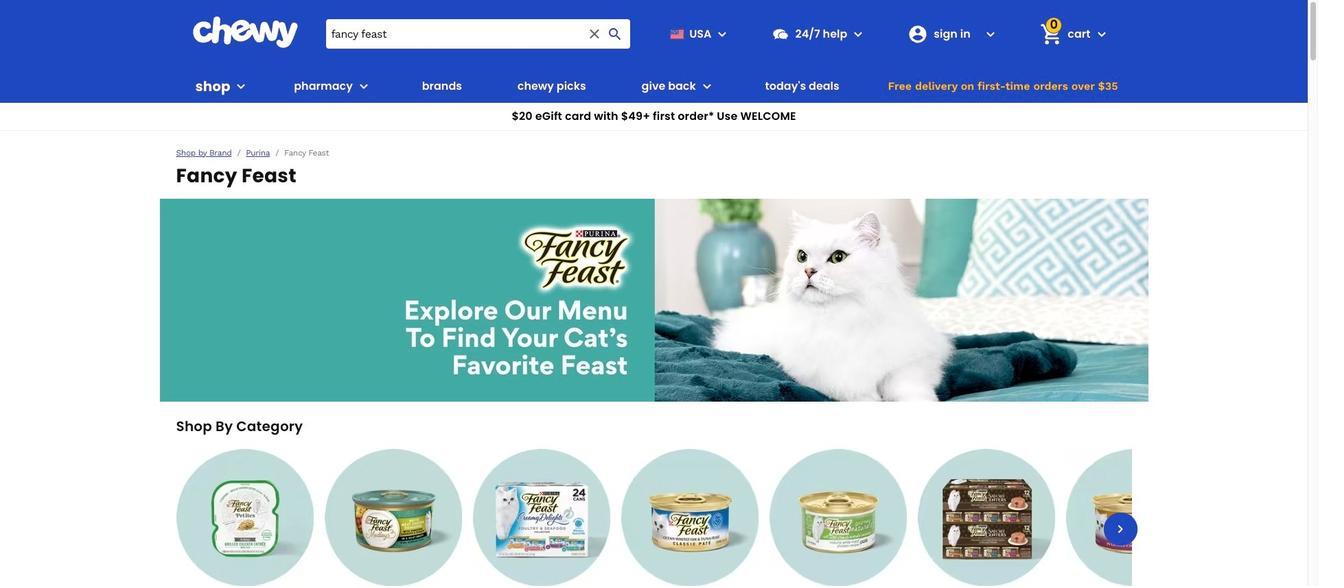 Task type: describe. For each thing, give the bounding box(es) containing it.
Product search field
[[326, 19, 630, 49]]

savory centers image
[[917, 450, 1055, 587]]

chewy support image
[[772, 25, 790, 43]]

cart menu image
[[1093, 26, 1110, 42]]

petites image
[[176, 450, 313, 587]]

Search text field
[[326, 19, 630, 49]]

give back menu image
[[699, 78, 715, 95]]

items image
[[1039, 22, 1063, 46]]

gravy image
[[1066, 450, 1203, 587]]

account menu image
[[983, 26, 999, 42]]

1 vertical spatial menu image
[[233, 78, 250, 95]]



Task type: vqa. For each thing, say whether or not it's contained in the screenshot.
Catnip, inside the It's Raining Love Plush Cat Toy with Catnip, 4 count
no



Task type: locate. For each thing, give the bounding box(es) containing it.
submit search image
[[607, 26, 624, 42]]

list
[[173, 447, 1203, 587]]

chewy home image
[[192, 16, 298, 48]]

0 vertical spatial menu image
[[714, 26, 731, 42]]

delete search image
[[587, 26, 603, 42]]

gourmet naturals image
[[769, 450, 906, 587]]

0 horizontal spatial menu image
[[233, 78, 250, 95]]

menu image
[[714, 26, 731, 42], [233, 78, 250, 95]]

medleys image
[[324, 450, 462, 587]]

site banner
[[0, 0, 1308, 131]]

menu image down the chewy home image
[[233, 78, 250, 95]]

menu image up give back menu icon
[[714, 26, 731, 42]]

variety packs image
[[473, 450, 610, 587]]

help menu image
[[850, 26, 867, 42]]

1 horizontal spatial menu image
[[714, 26, 731, 42]]

pharmacy menu image
[[356, 78, 372, 95]]

pate image
[[621, 450, 758, 587]]

purina fancy feast explore our menu to find your cat's favorite feast image
[[160, 199, 1148, 402]]



